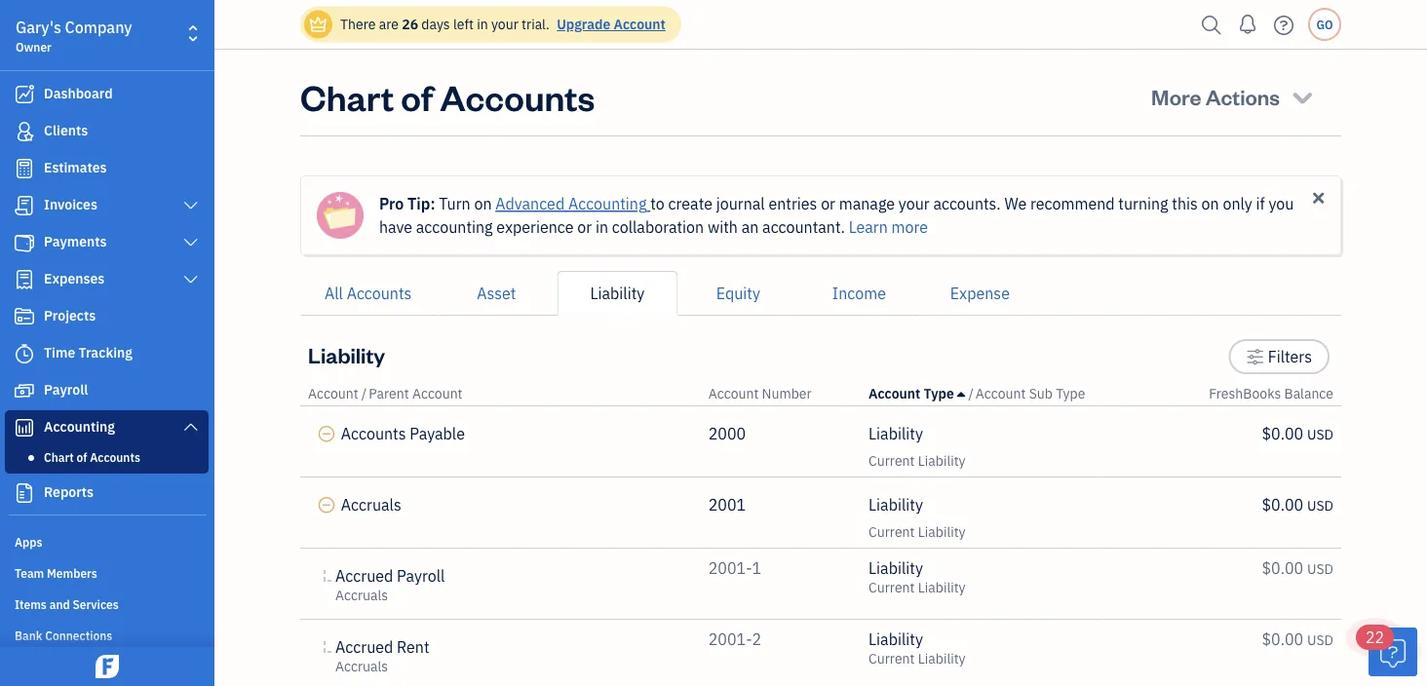 Task type: locate. For each thing, give the bounding box(es) containing it.
2 vertical spatial chevron large down image
[[182, 272, 200, 288]]

1 2001- from the top
[[709, 558, 752, 579]]

on right this
[[1202, 194, 1219, 214]]

0 vertical spatial 2001-
[[709, 558, 752, 579]]

journal
[[716, 194, 765, 214]]

caretup image
[[958, 386, 965, 402]]

equity button
[[678, 271, 799, 316]]

collaboration
[[612, 217, 704, 237]]

0 vertical spatial accruals
[[341, 495, 401, 515]]

accounting left to
[[568, 194, 647, 214]]

4 liability current liability from the top
[[869, 629, 966, 668]]

accounts payable
[[341, 424, 465, 444]]

learn more
[[849, 217, 928, 237]]

3 $0.00 usd from the top
[[1262, 558, 1334, 579]]

/ right caretup image
[[969, 385, 974, 403]]

4 $0.00 usd from the top
[[1262, 629, 1334, 650]]

account left parent
[[308, 385, 358, 403]]

asset
[[477, 283, 516, 304]]

0 horizontal spatial payroll
[[44, 381, 88, 399]]

and
[[49, 597, 70, 612]]

2 2001- from the top
[[709, 629, 752, 650]]

resource center badge image
[[1369, 628, 1418, 677]]

0 horizontal spatial type
[[924, 385, 954, 403]]

account number
[[709, 385, 812, 403]]

chart up reports
[[44, 449, 74, 465]]

team members link
[[5, 558, 209, 587]]

your inside to create journal entries or manage your accounts. we recommend turning this on only if  you have accounting experience or in collaboration with an accountant.
[[899, 194, 930, 214]]

1 horizontal spatial your
[[899, 194, 930, 214]]

1 liability current liability from the top
[[869, 424, 966, 470]]

usd for 2000
[[1307, 426, 1334, 444]]

apps
[[15, 534, 42, 550]]

accounts
[[440, 73, 595, 119], [347, 283, 412, 304], [341, 424, 406, 444], [90, 449, 140, 465]]

accrued inside accrued payroll accruals
[[335, 566, 393, 586]]

0 horizontal spatial /
[[362, 385, 367, 403]]

1 horizontal spatial on
[[1202, 194, 1219, 214]]

2001- for 1
[[709, 558, 752, 579]]

chevron large down image inside the payments link
[[182, 235, 200, 251]]

1 chevron large down image from the top
[[182, 198, 200, 214]]

2 usd from the top
[[1307, 497, 1334, 515]]

this
[[1172, 194, 1198, 214]]

2 chevron large down image from the top
[[182, 235, 200, 251]]

chart of accounts link
[[9, 446, 205, 469]]

chart inside main element
[[44, 449, 74, 465]]

freshbooks image
[[92, 655, 123, 679]]

balance
[[1285, 385, 1334, 403]]

usd for 2001-2
[[1307, 631, 1334, 649]]

payroll up rent
[[397, 566, 445, 586]]

accounts inside 'all accounts' "button"
[[347, 283, 412, 304]]

time tracking link
[[5, 336, 209, 371]]

accounts.
[[933, 194, 1001, 214]]

of
[[401, 73, 433, 119], [77, 449, 87, 465]]

2 vertical spatial accruals
[[335, 658, 388, 676]]

in down advanced accounting link
[[596, 217, 608, 237]]

advanced
[[496, 194, 565, 214]]

account type button
[[869, 385, 965, 403]]

3 chevron large down image from the top
[[182, 272, 200, 288]]

actions
[[1206, 82, 1280, 110]]

payroll down time
[[44, 381, 88, 399]]

chart of accounts inside main element
[[44, 449, 140, 465]]

1 horizontal spatial payroll
[[397, 566, 445, 586]]

close image
[[1310, 189, 1328, 207]]

chevron large down image
[[182, 198, 200, 214], [182, 235, 200, 251], [182, 272, 200, 288]]

more actions
[[1152, 82, 1280, 110]]

chevron large down image for payments
[[182, 235, 200, 251]]

items and services link
[[5, 589, 209, 618]]

0 vertical spatial accrued
[[335, 566, 393, 586]]

in inside to create journal entries or manage your accounts. we recommend turning this on only if  you have accounting experience or in collaboration with an accountant.
[[596, 217, 608, 237]]

1 vertical spatial chevron large down image
[[182, 235, 200, 251]]

3 $0.00 from the top
[[1262, 558, 1304, 579]]

$0.00 usd for 2001-1
[[1262, 558, 1334, 579]]

1 $0.00 from the top
[[1262, 424, 1304, 444]]

payroll link
[[5, 373, 209, 409]]

chart of accounts down days
[[300, 73, 595, 119]]

are
[[379, 15, 399, 33]]

1 vertical spatial of
[[77, 449, 87, 465]]

team
[[15, 566, 44, 581]]

accounts right all
[[347, 283, 412, 304]]

accruals up accrued rent accruals
[[335, 586, 388, 605]]

accruals left rent
[[335, 658, 388, 676]]

current for 2001-2
[[869, 650, 915, 668]]

type right 'sub'
[[1056, 385, 1086, 403]]

1 vertical spatial accrued
[[335, 637, 393, 658]]

1 vertical spatial or
[[578, 217, 592, 237]]

your for accounts.
[[899, 194, 930, 214]]

items and services
[[15, 597, 119, 612]]

accrued for accrued payroll
[[335, 566, 393, 586]]

0 horizontal spatial of
[[77, 449, 87, 465]]

accounts down accounting "link"
[[90, 449, 140, 465]]

2 liability current liability from the top
[[869, 495, 966, 541]]

usd
[[1307, 426, 1334, 444], [1307, 497, 1334, 515], [1307, 560, 1334, 578], [1307, 631, 1334, 649]]

payroll inside main element
[[44, 381, 88, 399]]

services
[[73, 597, 119, 612]]

equity
[[716, 283, 760, 304]]

type left caretup image
[[924, 385, 954, 403]]

account left caretup image
[[869, 385, 921, 403]]

company
[[65, 17, 132, 38]]

payment image
[[13, 233, 36, 253]]

money image
[[13, 381, 36, 401]]

crown image
[[308, 14, 329, 35]]

0 vertical spatial your
[[491, 15, 518, 33]]

estimates
[[44, 158, 107, 176]]

chart of accounts down accounting "link"
[[44, 449, 140, 465]]

owner
[[16, 39, 52, 55]]

22
[[1366, 627, 1385, 648]]

1 accrued from the top
[[335, 566, 393, 586]]

your left the trial.
[[491, 15, 518, 33]]

gary's company owner
[[16, 17, 132, 55]]

of down 26
[[401, 73, 433, 119]]

expense
[[950, 283, 1010, 304]]

1 vertical spatial your
[[899, 194, 930, 214]]

1 horizontal spatial type
[[1056, 385, 1086, 403]]

your up more
[[899, 194, 930, 214]]

2 $0.00 usd from the top
[[1262, 495, 1334, 515]]

2001- down 2001
[[709, 558, 752, 579]]

1 vertical spatial accruals
[[335, 586, 388, 605]]

accruals inside accrued rent accruals
[[335, 658, 388, 676]]

projects
[[44, 307, 96, 325]]

your
[[491, 15, 518, 33], [899, 194, 930, 214]]

account right caretup image
[[976, 385, 1026, 403]]

estimate image
[[13, 159, 36, 178]]

accruals
[[341, 495, 401, 515], [335, 586, 388, 605], [335, 658, 388, 676]]

$0.00 usd
[[1262, 424, 1334, 444], [1262, 495, 1334, 515], [1262, 558, 1334, 579], [1262, 629, 1334, 650]]

on right turn
[[474, 194, 492, 214]]

$0.00 for 2000
[[1262, 424, 1304, 444]]

0 vertical spatial chevron large down image
[[182, 198, 200, 214]]

account up 2000
[[709, 385, 759, 403]]

$0.00 usd for 2001
[[1262, 495, 1334, 515]]

4 current from the top
[[869, 650, 915, 668]]

4 usd from the top
[[1307, 631, 1334, 649]]

1 horizontal spatial in
[[596, 217, 608, 237]]

or up accountant.
[[821, 194, 836, 214]]

dashboard
[[44, 84, 113, 102]]

2001- down 2001-1
[[709, 629, 752, 650]]

accounting
[[416, 217, 493, 237]]

reports link
[[5, 476, 209, 511]]

chevron large down image up expenses link
[[182, 235, 200, 251]]

or down advanced accounting link
[[578, 217, 592, 237]]

go to help image
[[1268, 10, 1300, 39]]

3 liability current liability from the top
[[869, 558, 966, 597]]

1 usd from the top
[[1307, 426, 1334, 444]]

chevron large down image down the payments link
[[182, 272, 200, 288]]

1 horizontal spatial /
[[969, 385, 974, 403]]

accruals down accounts payable
[[341, 495, 401, 515]]

accruals inside accrued payroll accruals
[[335, 586, 388, 605]]

members
[[47, 566, 97, 581]]

2 on from the left
[[1202, 194, 1219, 214]]

1 $0.00 usd from the top
[[1262, 424, 1334, 444]]

/ left parent
[[362, 385, 367, 403]]

search image
[[1196, 10, 1228, 39]]

0 vertical spatial in
[[477, 15, 488, 33]]

22 button
[[1356, 625, 1418, 677]]

freshbooks
[[1209, 385, 1281, 403]]

expenses
[[44, 270, 105, 288]]

payroll
[[44, 381, 88, 399], [397, 566, 445, 586]]

left
[[453, 15, 474, 33]]

0 horizontal spatial chart
[[44, 449, 74, 465]]

3 usd from the top
[[1307, 560, 1334, 578]]

in right left
[[477, 15, 488, 33]]

recommend
[[1031, 194, 1115, 214]]

2 current from the top
[[869, 523, 915, 541]]

accrued up accrued rent accruals
[[335, 566, 393, 586]]

chart down there
[[300, 73, 394, 119]]

2 $0.00 from the top
[[1262, 495, 1304, 515]]

0 vertical spatial accounting
[[568, 194, 647, 214]]

on
[[474, 194, 492, 214], [1202, 194, 1219, 214]]

1 vertical spatial chart
[[44, 449, 74, 465]]

pro tip: turn on advanced accounting
[[379, 194, 647, 214]]

of up reports
[[77, 449, 87, 465]]

accounts down there are 26 days left in your trial. upgrade account
[[440, 73, 595, 119]]

0 horizontal spatial on
[[474, 194, 492, 214]]

account for account / parent account
[[308, 385, 358, 403]]

turn
[[439, 194, 471, 214]]

notifications image
[[1232, 5, 1264, 44]]

1 vertical spatial accounting
[[44, 418, 115, 436]]

3 current from the top
[[869, 579, 915, 597]]

1 vertical spatial 2001-
[[709, 629, 752, 650]]

accounting up chart of accounts link
[[44, 418, 115, 436]]

pro
[[379, 194, 404, 214]]

projects link
[[5, 299, 209, 334]]

accounting link
[[5, 410, 209, 446]]

2 accrued from the top
[[335, 637, 393, 658]]

1 vertical spatial chart of accounts
[[44, 449, 140, 465]]

tip:
[[408, 194, 435, 214]]

an
[[742, 217, 759, 237]]

1 vertical spatial payroll
[[397, 566, 445, 586]]

chevron large down image up the payments link
[[182, 198, 200, 214]]

0 horizontal spatial chart of accounts
[[44, 449, 140, 465]]

0 horizontal spatial in
[[477, 15, 488, 33]]

chevron large down image inside expenses link
[[182, 272, 200, 288]]

trial.
[[522, 15, 550, 33]]

0 horizontal spatial your
[[491, 15, 518, 33]]

chart image
[[13, 418, 36, 438]]

liability
[[590, 283, 645, 304], [308, 341, 385, 369], [869, 424, 923, 444], [918, 452, 966, 470], [869, 495, 923, 515], [918, 523, 966, 541], [869, 558, 923, 579], [918, 579, 966, 597], [869, 629, 923, 650], [918, 650, 966, 668]]

1 current from the top
[[869, 452, 915, 470]]

accrued rent accruals
[[335, 637, 430, 676]]

go button
[[1308, 8, 1342, 41]]

0 vertical spatial chart
[[300, 73, 394, 119]]

estimates link
[[5, 151, 209, 186]]

1 vertical spatial in
[[596, 217, 608, 237]]

accrued inside accrued rent accruals
[[335, 637, 393, 658]]

0 vertical spatial of
[[401, 73, 433, 119]]

expenses link
[[5, 262, 209, 297]]

1 horizontal spatial or
[[821, 194, 836, 214]]

income
[[832, 283, 886, 304]]

4 $0.00 from the top
[[1262, 629, 1304, 650]]

have
[[379, 217, 412, 237]]

0 horizontal spatial accounting
[[44, 418, 115, 436]]

account
[[614, 15, 666, 33], [308, 385, 358, 403], [412, 385, 463, 403], [709, 385, 759, 403], [869, 385, 921, 403], [976, 385, 1026, 403]]

0 vertical spatial or
[[821, 194, 836, 214]]

0 vertical spatial payroll
[[44, 381, 88, 399]]

accrued left rent
[[335, 637, 393, 658]]

with
[[708, 217, 738, 237]]

accounting
[[568, 194, 647, 214], [44, 418, 115, 436]]

liability current liability
[[869, 424, 966, 470], [869, 495, 966, 541], [869, 558, 966, 597], [869, 629, 966, 668]]

timer image
[[13, 344, 36, 364]]

1 horizontal spatial chart of accounts
[[300, 73, 595, 119]]

2001- for 2
[[709, 629, 752, 650]]

account for account type
[[869, 385, 921, 403]]



Task type: describe. For each thing, give the bounding box(es) containing it.
accrued for accrued rent
[[335, 637, 393, 658]]

liability current liability for 2000
[[869, 424, 966, 470]]

accounts down "account / parent account"
[[341, 424, 406, 444]]

payments link
[[5, 225, 209, 260]]

expense image
[[13, 270, 36, 290]]

more
[[892, 217, 928, 237]]

1 on from the left
[[474, 194, 492, 214]]

all accounts button
[[300, 271, 436, 316]]

$0.00 usd for 2001-2
[[1262, 629, 1334, 650]]

26
[[402, 15, 418, 33]]

liability current liability for 2001-2
[[869, 629, 966, 668]]

account up payable at the left bottom of page
[[412, 385, 463, 403]]

main element
[[0, 0, 263, 686]]

income button
[[799, 271, 920, 316]]

accounting inside "link"
[[44, 418, 115, 436]]

expense button
[[920, 271, 1041, 316]]

liability current liability for 2001
[[869, 495, 966, 541]]

filters button
[[1229, 339, 1330, 374]]

to create journal entries or manage your accounts. we recommend turning this on only if  you have accounting experience or in collaboration with an accountant.
[[379, 194, 1294, 237]]

account right upgrade on the top left of the page
[[614, 15, 666, 33]]

go
[[1317, 17, 1333, 32]]

dashboard link
[[5, 77, 209, 112]]

invoices
[[44, 195, 97, 214]]

invoices link
[[5, 188, 209, 223]]

bank connections
[[15, 628, 112, 644]]

$0.00 usd for 2000
[[1262, 424, 1334, 444]]

chevrondown image
[[1289, 83, 1316, 110]]

chevron large down image
[[182, 419, 200, 435]]

settings image
[[1247, 345, 1265, 369]]

manage
[[839, 194, 895, 214]]

upgrade
[[557, 15, 611, 33]]

liability inside button
[[590, 283, 645, 304]]

time
[[44, 344, 75, 362]]

account sub type
[[976, 385, 1086, 403]]

2 / from the left
[[969, 385, 974, 403]]

2
[[752, 629, 762, 650]]

accruals for rent
[[335, 658, 388, 676]]

there are 26 days left in your trial. upgrade account
[[340, 15, 666, 33]]

on inside to create journal entries or manage your accounts. we recommend turning this on only if  you have accounting experience or in collaboration with an accountant.
[[1202, 194, 1219, 214]]

if
[[1256, 194, 1265, 214]]

only
[[1223, 194, 1253, 214]]

to
[[651, 194, 665, 214]]

clients
[[44, 121, 88, 139]]

payments
[[44, 233, 107, 251]]

dashboard image
[[13, 85, 36, 104]]

report image
[[13, 484, 36, 503]]

advanced accounting link
[[496, 194, 651, 214]]

account / parent account
[[308, 385, 463, 403]]

all
[[325, 283, 343, 304]]

1 horizontal spatial accounting
[[568, 194, 647, 214]]

1 horizontal spatial chart
[[300, 73, 394, 119]]

number
[[762, 385, 812, 403]]

freshbooks balance
[[1209, 385, 1334, 403]]

2001-2
[[709, 629, 762, 650]]

usd for 2001-1
[[1307, 560, 1334, 578]]

more
[[1152, 82, 1202, 110]]

there
[[340, 15, 376, 33]]

liability button
[[557, 271, 678, 316]]

reports
[[44, 483, 94, 501]]

connections
[[45, 628, 112, 644]]

current for 2000
[[869, 452, 915, 470]]

$0.00 for 2001
[[1262, 495, 1304, 515]]

gary's
[[16, 17, 61, 38]]

1
[[752, 558, 762, 579]]

1 type from the left
[[924, 385, 954, 403]]

account type
[[869, 385, 954, 403]]

of inside main element
[[77, 449, 87, 465]]

usd for 2001
[[1307, 497, 1334, 515]]

liability current liability for 2001-1
[[869, 558, 966, 597]]

chevron large down image for expenses
[[182, 272, 200, 288]]

bank
[[15, 628, 42, 644]]

0 vertical spatial chart of accounts
[[300, 73, 595, 119]]

team members
[[15, 566, 97, 581]]

entries
[[769, 194, 817, 214]]

clients link
[[5, 114, 209, 149]]

2001
[[709, 495, 746, 515]]

bank connections link
[[5, 620, 209, 649]]

2001-1
[[709, 558, 762, 579]]

current for 2001
[[869, 523, 915, 541]]

filters
[[1268, 347, 1312, 367]]

days
[[422, 15, 450, 33]]

2 type from the left
[[1056, 385, 1086, 403]]

invoice image
[[13, 196, 36, 215]]

payable
[[410, 424, 465, 444]]

apps link
[[5, 527, 209, 556]]

items
[[15, 597, 47, 612]]

chevron large down image for invoices
[[182, 198, 200, 214]]

learn
[[849, 217, 888, 237]]

sub
[[1029, 385, 1053, 403]]

experience
[[497, 217, 574, 237]]

accounts inside chart of accounts link
[[90, 449, 140, 465]]

accountant.
[[763, 217, 845, 237]]

rent
[[397, 637, 430, 658]]

client image
[[13, 122, 36, 141]]

turning
[[1119, 194, 1169, 214]]

tracking
[[79, 344, 133, 362]]

accruals for payroll
[[335, 586, 388, 605]]

1 horizontal spatial of
[[401, 73, 433, 119]]

account for account sub type
[[976, 385, 1026, 403]]

1 / from the left
[[362, 385, 367, 403]]

your for trial.
[[491, 15, 518, 33]]

you
[[1269, 194, 1294, 214]]

current for 2001-1
[[869, 579, 915, 597]]

project image
[[13, 307, 36, 327]]

0 horizontal spatial or
[[578, 217, 592, 237]]

we
[[1005, 194, 1027, 214]]

$0.00 for 2001-1
[[1262, 558, 1304, 579]]

payroll inside accrued payroll accruals
[[397, 566, 445, 586]]

2000
[[709, 424, 746, 444]]

learn more link
[[849, 217, 928, 237]]

all accounts
[[325, 283, 412, 304]]

$0.00 for 2001-2
[[1262, 629, 1304, 650]]

account for account number
[[709, 385, 759, 403]]



Task type: vqa. For each thing, say whether or not it's contained in the screenshot.
first Type from the left
yes



